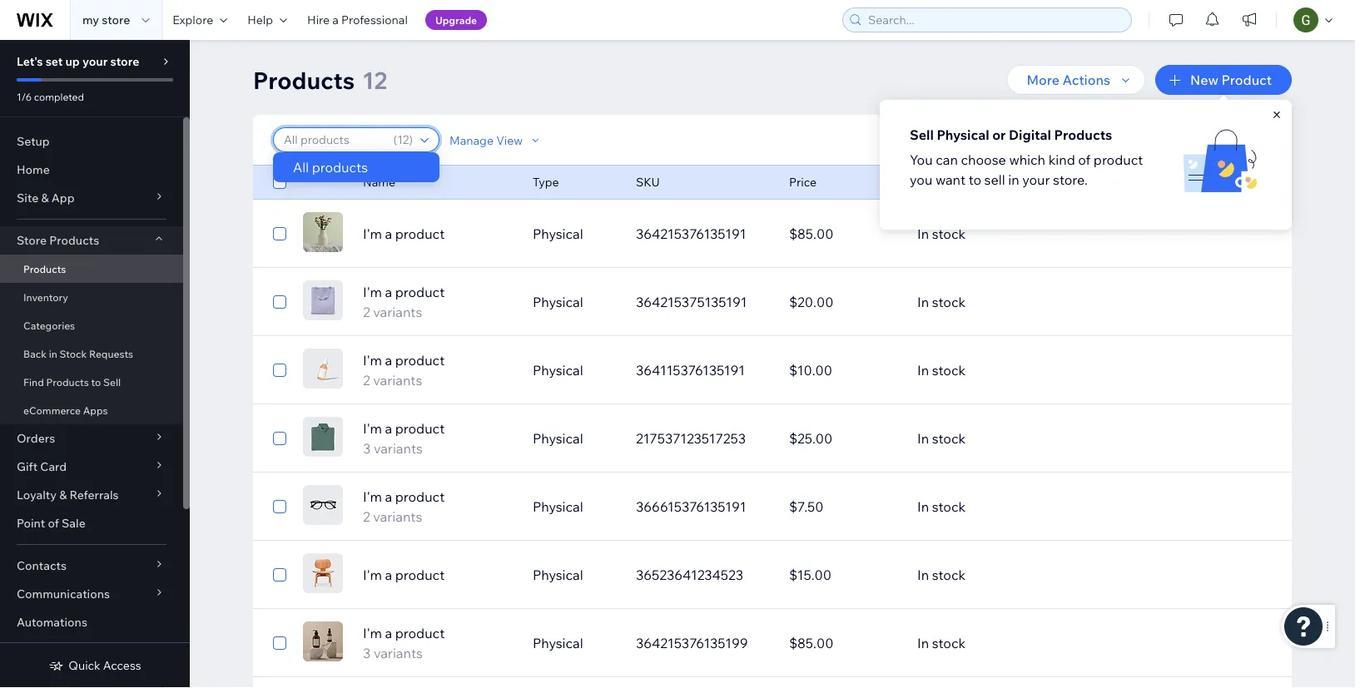 Task type: locate. For each thing, give the bounding box(es) containing it.
1 vertical spatial 3
[[363, 645, 371, 662]]

$85.00 down price
[[789, 226, 834, 242]]

your inside sell physical or digital products you can choose which kind of product you want to sell in your store.
[[1022, 171, 1050, 188]]

1/6
[[17, 90, 32, 103]]

0 vertical spatial your
[[82, 54, 108, 69]]

i'm a product 3 variants for 364215376135199
[[363, 625, 445, 662]]

0 vertical spatial 2
[[363, 304, 370, 320]]

1 in from the top
[[917, 226, 929, 242]]

2 vertical spatial i'm a product 2 variants
[[363, 489, 445, 525]]

sidebar element
[[0, 40, 190, 688]]

1 vertical spatial 12
[[397, 132, 409, 147]]

1 vertical spatial 2
[[363, 372, 370, 389]]

1 stock from the top
[[932, 226, 966, 242]]

364115376135191
[[636, 362, 745, 379]]

in stock link for 36523641234523
[[907, 555, 1222, 595]]

0 vertical spatial in
[[1008, 171, 1019, 188]]

you
[[910, 171, 932, 188]]

12 for ( 12 )
[[397, 132, 409, 147]]

physical link for 364215376135199
[[523, 623, 626, 663]]

7 in stock from the top
[[917, 635, 966, 652]]

3 for 217537123517253
[[363, 440, 371, 457]]

6 stock from the top
[[932, 567, 966, 583]]

to left sell
[[969, 171, 981, 188]]

in stock for 36523641234523
[[917, 567, 966, 583]]

2 for 364115376135191
[[363, 372, 370, 389]]

stock for 364215376135191
[[932, 226, 966, 242]]

4 in stock link from the top
[[907, 419, 1222, 459]]

find products to sell link
[[0, 368, 183, 396]]

i'm a product link
[[353, 224, 523, 244], [353, 565, 523, 585]]

36523641234523 link
[[626, 555, 779, 595]]

1 vertical spatial i'm a product link
[[353, 565, 523, 585]]

search... field up more
[[863, 8, 1126, 32]]

ecommerce apps link
[[0, 396, 183, 424]]

new
[[1190, 72, 1218, 88]]

5 in stock link from the top
[[907, 487, 1222, 527]]

ecommerce apps
[[23, 404, 108, 417]]

sell up you
[[910, 127, 934, 143]]

physical for 364115376135191
[[533, 362, 583, 379]]

physical for 364215375135191
[[533, 294, 583, 310]]

None checkbox
[[273, 172, 286, 192], [273, 224, 286, 244], [273, 429, 286, 449], [273, 565, 286, 585], [273, 172, 286, 192], [273, 224, 286, 244], [273, 429, 286, 449], [273, 565, 286, 585]]

i'm a product link for 364215376135191
[[353, 224, 523, 244]]

to inside sell physical or digital products you can choose which kind of product you want to sell in your store.
[[969, 171, 981, 188]]

2 i'm a product link from the top
[[353, 565, 523, 585]]

0 horizontal spatial &
[[41, 191, 49, 205]]

1 variants from the top
[[373, 304, 422, 320]]

1 horizontal spatial in
[[1008, 171, 1019, 188]]

2 stock from the top
[[932, 294, 966, 310]]

loyalty & referrals
[[17, 488, 119, 502]]

let's
[[17, 54, 43, 69]]

more
[[1027, 72, 1060, 88]]

$85.00 down $15.00
[[789, 635, 834, 652]]

in stock link for 364215376135191
[[907, 214, 1222, 254]]

7 physical link from the top
[[523, 623, 626, 663]]

inventory inside inventory link
[[23, 291, 68, 303]]

0 vertical spatial i'm a product 3 variants
[[363, 420, 445, 457]]

& right loyalty
[[59, 488, 67, 502]]

physical link for 36523641234523
[[523, 555, 626, 595]]

of
[[1078, 151, 1091, 168], [48, 516, 59, 531]]

quick access
[[69, 658, 141, 673]]

1 i'm a product 2 variants from the top
[[363, 284, 445, 320]]

products link
[[0, 255, 183, 283]]

store
[[17, 233, 47, 248]]

2 $85.00 link from the top
[[779, 623, 907, 663]]

$85.00
[[789, 226, 834, 242], [789, 635, 834, 652]]

digital
[[1009, 127, 1051, 143]]

4 in from the top
[[917, 430, 929, 447]]

in inside sell physical or digital products you can choose which kind of product you want to sell in your store.
[[1008, 171, 1019, 188]]

i'm a product 2 variants for 366615376135191
[[363, 489, 445, 525]]

Search... field
[[863, 8, 1126, 32], [1093, 128, 1266, 151]]

0 vertical spatial i'm a product
[[363, 226, 445, 242]]

0 vertical spatial of
[[1078, 151, 1091, 168]]

your down the which
[[1022, 171, 1050, 188]]

store right my
[[102, 12, 130, 27]]

i'm for 217537123517253
[[363, 420, 382, 437]]

0 vertical spatial &
[[41, 191, 49, 205]]

in stock
[[917, 226, 966, 242], [917, 294, 966, 310], [917, 362, 966, 379], [917, 430, 966, 447], [917, 499, 966, 515], [917, 567, 966, 583], [917, 635, 966, 652]]

in stock for 366615376135191
[[917, 499, 966, 515]]

physical link
[[523, 214, 626, 254], [523, 282, 626, 322], [523, 350, 626, 390], [523, 419, 626, 459], [523, 487, 626, 527], [523, 555, 626, 595], [523, 623, 626, 663]]

professional
[[341, 12, 408, 27]]

physical
[[937, 127, 989, 143], [533, 226, 583, 242], [533, 294, 583, 310], [533, 362, 583, 379], [533, 430, 583, 447], [533, 499, 583, 515], [533, 567, 583, 583], [533, 635, 583, 652]]

1 vertical spatial of
[[48, 516, 59, 531]]

0 vertical spatial i'm a product 2 variants
[[363, 284, 445, 320]]

products up kind at the top
[[1054, 127, 1112, 143]]

$25.00
[[789, 430, 833, 447]]

i'm a product link for 36523641234523
[[353, 565, 523, 585]]

point
[[17, 516, 45, 531]]

6 in from the top
[[917, 567, 929, 583]]

12 for products 12
[[362, 65, 387, 94]]

1 vertical spatial $85.00
[[789, 635, 834, 652]]

3 variants from the top
[[374, 440, 423, 457]]

$85.00 link down $15.00 "link"
[[779, 623, 907, 663]]

store products
[[17, 233, 99, 248]]

1 in stock from the top
[[917, 226, 966, 242]]

of right kind at the top
[[1078, 151, 1091, 168]]

5 in from the top
[[917, 499, 929, 515]]

1 vertical spatial i'm a product
[[363, 567, 445, 583]]

$7.50
[[789, 499, 824, 515]]

1 horizontal spatial inventory
[[917, 175, 969, 189]]

sell
[[910, 127, 934, 143], [103, 376, 121, 388]]

1 horizontal spatial to
[[969, 171, 981, 188]]

products
[[253, 65, 355, 94], [1054, 127, 1112, 143], [49, 233, 99, 248], [23, 263, 66, 275], [46, 376, 89, 388]]

)
[[409, 132, 413, 147]]

$85.00 link for 364215376135191
[[779, 214, 907, 254]]

6 physical link from the top
[[523, 555, 626, 595]]

6 in stock link from the top
[[907, 555, 1222, 595]]

2 variants from the top
[[373, 372, 422, 389]]

$15.00 link
[[779, 555, 907, 595]]

7 in from the top
[[917, 635, 929, 652]]

in stock link
[[907, 214, 1222, 254], [907, 282, 1222, 322], [907, 350, 1222, 390], [907, 419, 1222, 459], [907, 487, 1222, 527], [907, 555, 1222, 595], [907, 623, 1222, 663]]

1 3 from the top
[[363, 440, 371, 457]]

1 vertical spatial $85.00 link
[[779, 623, 907, 663]]

1 horizontal spatial your
[[1022, 171, 1050, 188]]

4 in stock from the top
[[917, 430, 966, 447]]

0 horizontal spatial to
[[91, 376, 101, 388]]

to
[[969, 171, 981, 188], [91, 376, 101, 388]]

6 i'm from the top
[[363, 567, 382, 583]]

$20.00
[[789, 294, 833, 310]]

4 physical link from the top
[[523, 419, 626, 459]]

5 variants from the top
[[374, 645, 423, 662]]

find products to sell
[[23, 376, 121, 388]]

0 vertical spatial 3
[[363, 440, 371, 457]]

0 horizontal spatial your
[[82, 54, 108, 69]]

2 physical link from the top
[[523, 282, 626, 322]]

variants for 364215375135191
[[373, 304, 422, 320]]

0 vertical spatial $85.00 link
[[779, 214, 907, 254]]

0 vertical spatial sell
[[910, 127, 934, 143]]

inventory link
[[0, 283, 183, 311]]

2 $85.00 from the top
[[789, 635, 834, 652]]

product
[[1094, 151, 1143, 168], [395, 226, 445, 242], [395, 284, 445, 300], [395, 352, 445, 369], [395, 420, 445, 437], [395, 489, 445, 505], [395, 567, 445, 583], [395, 625, 445, 642]]

$85.00 link for 364215376135199
[[779, 623, 907, 663]]

quick access button
[[49, 658, 141, 673]]

2 i'm a product 3 variants from the top
[[363, 625, 445, 662]]

1 horizontal spatial sell
[[910, 127, 934, 143]]

2 in stock from the top
[[917, 294, 966, 310]]

0 vertical spatial to
[[969, 171, 981, 188]]

in right sell
[[1008, 171, 1019, 188]]

3 in stock link from the top
[[907, 350, 1222, 390]]

quick
[[69, 658, 100, 673]]

5 in stock from the top
[[917, 499, 966, 515]]

new product
[[1190, 72, 1272, 88]]

1 vertical spatial i'm a product 2 variants
[[363, 352, 445, 389]]

product inside sell physical or digital products you can choose which kind of product you want to sell in your store.
[[1094, 151, 1143, 168]]

1 physical link from the top
[[523, 214, 626, 254]]

choose
[[961, 151, 1006, 168]]

7 in stock link from the top
[[907, 623, 1222, 663]]

store inside 'sidebar' element
[[110, 54, 139, 69]]

3 in stock from the top
[[917, 362, 966, 379]]

sell down requests
[[103, 376, 121, 388]]

7 i'm from the top
[[363, 625, 382, 642]]

a
[[332, 12, 339, 27], [385, 226, 392, 242], [385, 284, 392, 300], [385, 352, 392, 369], [385, 420, 392, 437], [385, 489, 392, 505], [385, 567, 392, 583], [385, 625, 392, 642]]

2 i'm a product 2 variants from the top
[[363, 352, 445, 389]]

6 in stock from the top
[[917, 567, 966, 583]]

access
[[103, 658, 141, 673]]

i'm for 364215376135199
[[363, 625, 382, 642]]

4 variants from the top
[[373, 509, 422, 525]]

1 i'm a product link from the top
[[353, 224, 523, 244]]

3 in from the top
[[917, 362, 929, 379]]

in
[[1008, 171, 1019, 188], [49, 347, 57, 360]]

your right up
[[82, 54, 108, 69]]

1 vertical spatial &
[[59, 488, 67, 502]]

view
[[496, 133, 523, 147]]

to up apps
[[91, 376, 101, 388]]

i'm for 364115376135191
[[363, 352, 382, 369]]

0 horizontal spatial 12
[[362, 65, 387, 94]]

1 vertical spatial inventory
[[23, 291, 68, 303]]

1 i'm a product 3 variants from the top
[[363, 420, 445, 457]]

12 up all products option
[[397, 132, 409, 147]]

2 for 364215375135191
[[363, 304, 370, 320]]

in stock for 364115376135191
[[917, 362, 966, 379]]

$25.00 link
[[779, 419, 907, 459]]

3 i'm from the top
[[363, 352, 382, 369]]

4 stock from the top
[[932, 430, 966, 447]]

more actions button
[[1007, 65, 1145, 95]]

$85.00 for 364215376135199
[[789, 635, 834, 652]]

products up products link
[[49, 233, 99, 248]]

i'm for 366615376135191
[[363, 489, 382, 505]]

3 physical link from the top
[[523, 350, 626, 390]]

1 vertical spatial to
[[91, 376, 101, 388]]

5 i'm from the top
[[363, 489, 382, 505]]

1 horizontal spatial &
[[59, 488, 67, 502]]

1 in stock link from the top
[[907, 214, 1222, 254]]

physical link for 364215376135191
[[523, 214, 626, 254]]

$20.00 link
[[779, 282, 907, 322]]

store down 'my store'
[[110, 54, 139, 69]]

more actions
[[1027, 72, 1110, 88]]

0 horizontal spatial in
[[49, 347, 57, 360]]

1 vertical spatial in
[[49, 347, 57, 360]]

i'm a product 2 variants
[[363, 284, 445, 320], [363, 352, 445, 389], [363, 489, 445, 525]]

of left sale
[[48, 516, 59, 531]]

1 horizontal spatial 12
[[397, 132, 409, 147]]

manage view button
[[449, 133, 543, 148]]

i'm a product 3 variants for 217537123517253
[[363, 420, 445, 457]]

in right back
[[49, 347, 57, 360]]

in stock for 217537123517253
[[917, 430, 966, 447]]

2 in from the top
[[917, 294, 929, 310]]

categories
[[23, 319, 75, 332]]

1 vertical spatial store
[[110, 54, 139, 69]]

1 i'm a product from the top
[[363, 226, 445, 242]]

& right site
[[41, 191, 49, 205]]

new product button
[[1155, 65, 1292, 95]]

7 stock from the top
[[932, 635, 966, 652]]

1 horizontal spatial of
[[1078, 151, 1091, 168]]

card
[[40, 459, 67, 474]]

$10.00
[[789, 362, 832, 379]]

1 vertical spatial sell
[[103, 376, 121, 388]]

2
[[363, 304, 370, 320], [363, 372, 370, 389], [363, 509, 370, 525]]

2 vertical spatial 2
[[363, 509, 370, 525]]

products up ecommerce apps
[[46, 376, 89, 388]]

1/6 completed
[[17, 90, 84, 103]]

364215376135199
[[636, 635, 748, 652]]

3 stock from the top
[[932, 362, 966, 379]]

in stock for 364215375135191
[[917, 294, 966, 310]]

4 i'm from the top
[[363, 420, 382, 437]]

None checkbox
[[273, 292, 286, 312], [273, 360, 286, 380], [273, 497, 286, 517], [273, 633, 286, 653], [273, 292, 286, 312], [273, 360, 286, 380], [273, 497, 286, 517], [273, 633, 286, 653]]

in for 364215375135191
[[917, 294, 929, 310]]

2 2 from the top
[[363, 372, 370, 389]]

0 vertical spatial i'm a product link
[[353, 224, 523, 244]]

1 $85.00 from the top
[[789, 226, 834, 242]]

2 i'm from the top
[[363, 284, 382, 300]]

inventory
[[917, 175, 969, 189], [23, 291, 68, 303]]

requests
[[89, 347, 133, 360]]

2 3 from the top
[[363, 645, 371, 662]]

$85.00 link down price
[[779, 214, 907, 254]]

2 i'm a product from the top
[[363, 567, 445, 583]]

products down hire
[[253, 65, 355, 94]]

in stock link for 217537123517253
[[907, 419, 1222, 459]]

0 horizontal spatial sell
[[103, 376, 121, 388]]

set
[[46, 54, 63, 69]]

0 vertical spatial 12
[[362, 65, 387, 94]]

physical for 36523641234523
[[533, 567, 583, 583]]

sell inside sell physical or digital products you can choose which kind of product you want to sell in your store.
[[910, 127, 934, 143]]

i'm a product for 364215376135191
[[363, 226, 445, 242]]

i'm
[[363, 226, 382, 242], [363, 284, 382, 300], [363, 352, 382, 369], [363, 420, 382, 437], [363, 489, 382, 505], [363, 567, 382, 583], [363, 625, 382, 642]]

variants for 364115376135191
[[373, 372, 422, 389]]

i'm a product 2 variants for 364215375135191
[[363, 284, 445, 320]]

5 stock from the top
[[932, 499, 966, 515]]

referrals
[[70, 488, 119, 502]]

217537123517253 link
[[626, 419, 779, 459]]

in stock for 364215376135199
[[917, 635, 966, 652]]

3 i'm a product 2 variants from the top
[[363, 489, 445, 525]]

1 $85.00 link from the top
[[779, 214, 907, 254]]

find
[[23, 376, 44, 388]]

in stock link for 364115376135191
[[907, 350, 1222, 390]]

0 vertical spatial $85.00
[[789, 226, 834, 242]]

inventory up categories
[[23, 291, 68, 303]]

0 horizontal spatial inventory
[[23, 291, 68, 303]]

5 physical link from the top
[[523, 487, 626, 527]]

3 2 from the top
[[363, 509, 370, 525]]

1 2 from the top
[[363, 304, 370, 320]]

inventory down can
[[917, 175, 969, 189]]

upgrade
[[435, 14, 477, 26]]

1 vertical spatial your
[[1022, 171, 1050, 188]]

search... field down new
[[1093, 128, 1266, 151]]

to inside 'sidebar' element
[[91, 376, 101, 388]]

0 horizontal spatial of
[[48, 516, 59, 531]]

1 vertical spatial i'm a product 3 variants
[[363, 625, 445, 662]]

12 down professional
[[362, 65, 387, 94]]

0 vertical spatial search... field
[[863, 8, 1126, 32]]

$85.00 link
[[779, 214, 907, 254], [779, 623, 907, 663]]

kind
[[1048, 151, 1075, 168]]

physical link for 364115376135191
[[523, 350, 626, 390]]

stock for 364115376135191
[[932, 362, 966, 379]]

i'm a product
[[363, 226, 445, 242], [363, 567, 445, 583]]

2 in stock link from the top
[[907, 282, 1222, 322]]



Task type: vqa. For each thing, say whether or not it's contained in the screenshot.
The 'Your'
yes



Task type: describe. For each thing, give the bounding box(es) containing it.
categories link
[[0, 311, 183, 340]]

( 12 )
[[393, 132, 413, 147]]

or
[[992, 127, 1006, 143]]

3 for 364215376135199
[[363, 645, 371, 662]]

in inside 'sidebar' element
[[49, 347, 57, 360]]

want
[[935, 171, 966, 188]]

sell inside find products to sell link
[[103, 376, 121, 388]]

217537123517253
[[636, 430, 746, 447]]

i'm a product 2 variants for 364115376135191
[[363, 352, 445, 389]]

contacts button
[[0, 552, 183, 580]]

2 for 366615376135191
[[363, 509, 370, 525]]

364215376135199 link
[[626, 623, 779, 663]]

my
[[82, 12, 99, 27]]

your inside 'sidebar' element
[[82, 54, 108, 69]]

completed
[[34, 90, 84, 103]]

apps
[[83, 404, 108, 417]]

site & app
[[17, 191, 75, 205]]

i'm a product for 36523641234523
[[363, 567, 445, 583]]

0 vertical spatial inventory
[[917, 175, 969, 189]]

filter button
[[919, 127, 992, 152]]

point of sale
[[17, 516, 86, 531]]

in for 217537123517253
[[917, 430, 929, 447]]

loyalty & referrals button
[[0, 481, 183, 509]]

in for 366615376135191
[[917, 499, 929, 515]]

hire
[[307, 12, 330, 27]]

physical for 366615376135191
[[533, 499, 583, 515]]

automations link
[[0, 608, 183, 637]]

sell physical or digital products you can choose which kind of product you want to sell in your store.
[[910, 127, 1143, 188]]

All products field
[[279, 128, 388, 151]]

contacts
[[17, 558, 67, 573]]

gift card
[[17, 459, 67, 474]]

communications button
[[0, 580, 183, 608]]

loyalty
[[17, 488, 57, 502]]

back
[[23, 347, 47, 360]]

in for 364215376135199
[[917, 635, 929, 652]]

364215376135191 link
[[626, 214, 779, 254]]

automations
[[17, 615, 87, 630]]

stock for 364215375135191
[[932, 294, 966, 310]]

physical for 364215376135191
[[533, 226, 583, 242]]

physical for 364215376135199
[[533, 635, 583, 652]]

upgrade button
[[425, 10, 487, 30]]

stock for 366615376135191
[[932, 499, 966, 515]]

let's set up your store
[[17, 54, 139, 69]]

you
[[910, 151, 933, 168]]

back in stock requests
[[23, 347, 133, 360]]

of inside sell physical or digital products you can choose which kind of product you want to sell in your store.
[[1078, 151, 1091, 168]]

store.
[[1053, 171, 1088, 188]]

sale
[[62, 516, 86, 531]]

stock for 36523641234523
[[932, 567, 966, 583]]

in for 364215376135191
[[917, 226, 929, 242]]

(
[[393, 132, 397, 147]]

physical link for 364215375135191
[[523, 282, 626, 322]]

back in stock requests link
[[0, 340, 183, 368]]

sell
[[984, 171, 1005, 188]]

price
[[789, 175, 817, 189]]

1 vertical spatial search... field
[[1093, 128, 1266, 151]]

site & app button
[[0, 184, 183, 212]]

i'm for 364215375135191
[[363, 284, 382, 300]]

& for loyalty
[[59, 488, 67, 502]]

in for 36523641234523
[[917, 567, 929, 583]]

0 vertical spatial store
[[102, 12, 130, 27]]

products down the store
[[23, 263, 66, 275]]

in stock link for 364215376135199
[[907, 623, 1222, 663]]

point of sale link
[[0, 509, 183, 538]]

of inside 'sidebar' element
[[48, 516, 59, 531]]

explore
[[173, 12, 213, 27]]

in for 364115376135191
[[917, 362, 929, 379]]

my store
[[82, 12, 130, 27]]

type
[[533, 175, 559, 189]]

orders button
[[0, 424, 183, 453]]

ecommerce
[[23, 404, 81, 417]]

in stock link for 364215375135191
[[907, 282, 1222, 322]]

filter
[[949, 132, 977, 147]]

stock
[[60, 347, 87, 360]]

help button
[[237, 0, 297, 40]]

communications
[[17, 587, 110, 601]]

physical link for 366615376135191
[[523, 487, 626, 527]]

1 i'm from the top
[[363, 226, 382, 242]]

physical for 217537123517253
[[533, 430, 583, 447]]

physical inside sell physical or digital products you can choose which kind of product you want to sell in your store.
[[937, 127, 989, 143]]

name
[[363, 175, 395, 189]]

variants for 366615376135191
[[373, 509, 422, 525]]

setup
[[17, 134, 50, 149]]

variants for 364215376135199
[[374, 645, 423, 662]]

364215375135191
[[636, 294, 747, 310]]

manage
[[449, 133, 494, 147]]

in stock link for 366615376135191
[[907, 487, 1222, 527]]

store products button
[[0, 226, 183, 255]]

stock for 217537123517253
[[932, 430, 966, 447]]

which
[[1009, 151, 1045, 168]]

home
[[17, 162, 50, 177]]

all products
[[293, 159, 368, 176]]

36523641234523
[[636, 567, 743, 583]]

product
[[1221, 72, 1272, 88]]

all products option
[[273, 152, 439, 182]]

all
[[293, 159, 309, 176]]

up
[[65, 54, 80, 69]]

& for site
[[41, 191, 49, 205]]

setup link
[[0, 127, 183, 156]]

$85.00 for 364215376135191
[[789, 226, 834, 242]]

364115376135191 link
[[626, 350, 779, 390]]

physical link for 217537123517253
[[523, 419, 626, 459]]

home link
[[0, 156, 183, 184]]

variants for 217537123517253
[[374, 440, 423, 457]]

366615376135191
[[636, 499, 746, 515]]

stock for 364215376135199
[[932, 635, 966, 652]]

$7.50 link
[[779, 487, 907, 527]]

app
[[51, 191, 75, 205]]

$10.00 link
[[779, 350, 907, 390]]

products inside sell physical or digital products you can choose which kind of product you want to sell in your store.
[[1054, 127, 1112, 143]]

hire a professional
[[307, 12, 408, 27]]

364215376135191
[[636, 226, 746, 242]]

in stock for 364215376135191
[[917, 226, 966, 242]]

products inside 'popup button'
[[49, 233, 99, 248]]

products 12
[[253, 65, 387, 94]]



